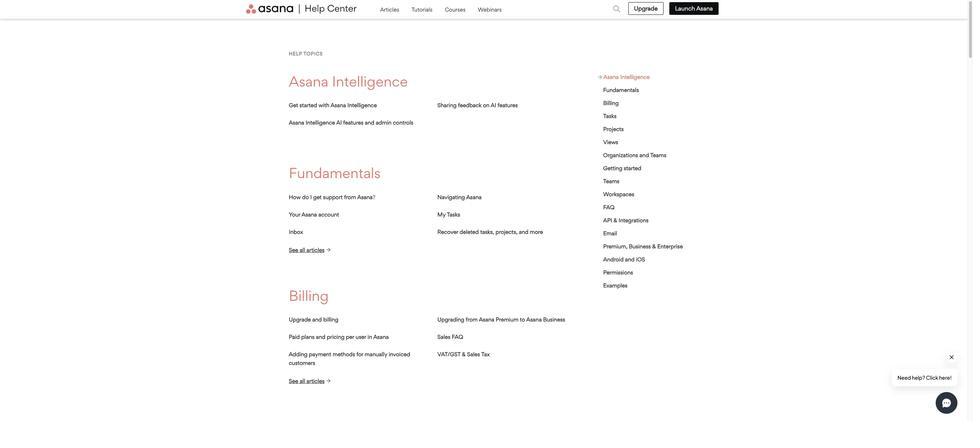 Task type: vqa. For each thing, say whether or not it's contained in the screenshot.
webinars link on the top of page
yes



Task type: locate. For each thing, give the bounding box(es) containing it.
0 vertical spatial see all articles
[[289, 247, 325, 254]]

0 vertical spatial upgrade
[[634, 5, 658, 12]]

inbox link
[[289, 229, 303, 236]]

1 horizontal spatial &
[[614, 217, 618, 224]]

faq
[[604, 204, 615, 211], [452, 334, 463, 341]]

1 vertical spatial ai
[[337, 119, 342, 126]]

0 horizontal spatial tasks
[[447, 211, 461, 218]]

examples
[[604, 283, 628, 289]]

started for get
[[300, 102, 317, 109]]

articles down your asana account
[[307, 247, 325, 254]]

getting started
[[604, 165, 642, 172]]

0 horizontal spatial faq
[[452, 334, 463, 341]]

examples link
[[604, 283, 628, 289]]

1 asana help center help center home page image from the left
[[246, 4, 300, 14]]

2 asana help center help center home page image from the left
[[302, 4, 357, 14]]

0 horizontal spatial started
[[300, 102, 317, 109]]

1 vertical spatial started
[[624, 165, 642, 172]]

1 horizontal spatial billing
[[604, 100, 619, 107]]

features
[[498, 102, 518, 109], [343, 119, 364, 126]]

my tasks
[[438, 211, 461, 218]]

permissions
[[604, 269, 634, 276]]

faq up vat/gst & sales tax
[[452, 334, 463, 341]]

billing for the rightmost billing link
[[604, 100, 619, 107]]

projects,
[[496, 229, 518, 236]]

1 horizontal spatial teams
[[651, 152, 667, 159]]

& left enterprise
[[653, 243, 657, 250]]

1 vertical spatial from
[[466, 317, 478, 323]]

0 horizontal spatial business
[[544, 317, 566, 323]]

articles for billing
[[307, 378, 325, 385]]

articles for fundamentals
[[307, 247, 325, 254]]

0 horizontal spatial &
[[462, 351, 466, 358]]

business up ios
[[629, 243, 651, 250]]

1 see from the top
[[289, 247, 298, 254]]

faq up api
[[604, 204, 615, 211]]

1 vertical spatial see all articles
[[289, 378, 325, 385]]

getting started link
[[604, 165, 642, 172]]

email
[[604, 230, 618, 237]]

upgrading from asana premium to asana business link
[[438, 317, 566, 323]]

0 vertical spatial &
[[614, 217, 618, 224]]

billing up the upgrade and billing
[[289, 287, 329, 305]]

0 vertical spatial see all articles link
[[289, 246, 331, 254]]

and right plans
[[316, 334, 326, 341]]

workspaces
[[604, 191, 635, 198]]

0 vertical spatial all
[[300, 247, 305, 254]]

billing for leftmost billing link
[[289, 287, 329, 305]]

1 vertical spatial faq
[[452, 334, 463, 341]]

tasks right "my"
[[447, 211, 461, 218]]

how do i get support from asana?
[[289, 194, 377, 201]]

fundamentals up support
[[289, 165, 381, 182]]

started for getting
[[624, 165, 642, 172]]

controls
[[393, 119, 414, 126]]

fundamentals link
[[604, 87, 640, 94], [289, 165, 381, 182]]

to
[[520, 317, 525, 323]]

see all articles link down customers
[[289, 378, 331, 386]]

fundamentals link up tasks link
[[604, 87, 640, 94]]

see all articles down inbox link
[[289, 247, 325, 254]]

intelligence
[[332, 73, 408, 90], [621, 74, 650, 81], [348, 102, 377, 109], [306, 119, 335, 126]]

sales up vat/gst
[[438, 334, 451, 341]]

adding payment methods for manually invoiced customers
[[289, 351, 411, 367]]

0 vertical spatial tasks
[[604, 113, 617, 120]]

courses
[[445, 6, 467, 13]]

get
[[313, 194, 322, 201]]

1 vertical spatial articles
[[307, 378, 325, 385]]

plans
[[301, 334, 315, 341]]

asana help center help center home page image
[[246, 4, 300, 14], [302, 4, 357, 14]]

tutorials link
[[412, 4, 434, 15]]

0 vertical spatial features
[[498, 102, 518, 109]]

feedback
[[458, 102, 482, 109]]

from
[[344, 194, 356, 201], [466, 317, 478, 323]]

0 vertical spatial articles
[[307, 247, 325, 254]]

1 vertical spatial upgrade
[[289, 317, 311, 323]]

0 vertical spatial from
[[344, 194, 356, 201]]

1 vertical spatial fundamentals
[[289, 165, 381, 182]]

business
[[629, 243, 651, 250], [544, 317, 566, 323]]

2 all from the top
[[300, 378, 305, 385]]

1 vertical spatial teams
[[604, 178, 620, 185]]

see all articles link down inbox link
[[289, 246, 331, 254]]

payment
[[309, 351, 332, 358]]

ai right on
[[491, 102, 497, 109]]

from right upgrading
[[466, 317, 478, 323]]

1 horizontal spatial billing link
[[604, 100, 619, 107]]

billing link
[[604, 100, 619, 107], [289, 287, 329, 305]]

see all articles
[[289, 247, 325, 254], [289, 378, 325, 385]]

articles down customers
[[307, 378, 325, 385]]

1 vertical spatial &
[[653, 243, 657, 250]]

1 horizontal spatial business
[[629, 243, 651, 250]]

integrations
[[619, 217, 649, 224]]

1 vertical spatial see all articles link
[[289, 378, 331, 386]]

articles
[[380, 6, 401, 13]]

1 vertical spatial see
[[289, 378, 298, 385]]

help topics
[[289, 51, 323, 57]]

started right the get
[[300, 102, 317, 109]]

1 horizontal spatial upgrade
[[634, 5, 658, 12]]

asana
[[697, 5, 713, 12], [289, 73, 329, 90], [604, 74, 619, 81], [331, 102, 346, 109], [289, 119, 304, 126], [467, 194, 482, 201], [302, 211, 317, 218], [479, 317, 495, 323], [527, 317, 542, 323], [374, 334, 389, 341]]

ai
[[491, 102, 497, 109], [337, 119, 342, 126]]

billing link up the upgrade and billing
[[289, 287, 329, 305]]

0 horizontal spatial sales
[[438, 334, 451, 341]]

0 horizontal spatial billing link
[[289, 287, 329, 305]]

1 vertical spatial features
[[343, 119, 364, 126]]

0 horizontal spatial fundamentals link
[[289, 165, 381, 182]]

started down organizations and teams link
[[624, 165, 642, 172]]

2 see from the top
[[289, 378, 298, 385]]

see all articles for fundamentals
[[289, 247, 325, 254]]

tasks,
[[481, 229, 495, 236]]

1 vertical spatial sales
[[467, 351, 480, 358]]

premium, business & enterprise link
[[604, 243, 684, 250]]

articles
[[307, 247, 325, 254], [307, 378, 325, 385]]

0 horizontal spatial upgrade
[[289, 317, 311, 323]]

see all articles down customers
[[289, 378, 325, 385]]

1 horizontal spatial started
[[624, 165, 642, 172]]

1 all from the top
[[300, 247, 305, 254]]

see down inbox link
[[289, 247, 298, 254]]

0 vertical spatial see
[[289, 247, 298, 254]]

1 vertical spatial all
[[300, 378, 305, 385]]

0 vertical spatial started
[[300, 102, 317, 109]]

courses link
[[445, 4, 467, 15]]

1 articles from the top
[[307, 247, 325, 254]]

0 vertical spatial ai
[[491, 102, 497, 109]]

& right api
[[614, 217, 618, 224]]

all down customers
[[300, 378, 305, 385]]

projects link
[[604, 126, 624, 133]]

sales
[[438, 334, 451, 341], [467, 351, 480, 358]]

sales left tax
[[467, 351, 480, 358]]

deleted
[[460, 229, 479, 236]]

0 horizontal spatial asana intelligence
[[289, 73, 408, 90]]

organizations and teams
[[604, 152, 667, 159]]

0 horizontal spatial features
[[343, 119, 364, 126]]

1 horizontal spatial fundamentals link
[[604, 87, 640, 94]]

workspaces link
[[604, 191, 635, 198]]

1 vertical spatial billing
[[289, 287, 329, 305]]

0 vertical spatial billing link
[[604, 100, 619, 107]]

billing up tasks link
[[604, 100, 619, 107]]

features down get started with asana intelligence
[[343, 119, 364, 126]]

1 horizontal spatial ai
[[491, 102, 497, 109]]

inbox
[[289, 229, 303, 236]]

0 vertical spatial teams
[[651, 152, 667, 159]]

organizations
[[604, 152, 639, 159]]

0 horizontal spatial from
[[344, 194, 356, 201]]

billing link up tasks link
[[604, 100, 619, 107]]

sales faq
[[438, 334, 463, 341]]

tasks up projects
[[604, 113, 617, 120]]

and left ios
[[626, 256, 635, 263]]

your
[[289, 211, 300, 218]]

business right to
[[544, 317, 566, 323]]

& right vat/gst
[[462, 351, 466, 358]]

from left asana?
[[344, 194, 356, 201]]

1 see all articles from the top
[[289, 247, 325, 254]]

all
[[300, 247, 305, 254], [300, 378, 305, 385]]

features right on
[[498, 102, 518, 109]]

i
[[310, 194, 312, 201]]

0 horizontal spatial billing
[[289, 287, 329, 305]]

all for billing
[[300, 378, 305, 385]]

and
[[365, 119, 375, 126], [640, 152, 650, 159], [519, 229, 529, 236], [626, 256, 635, 263], [313, 317, 322, 323], [316, 334, 326, 341]]

2 see all articles link from the top
[[289, 378, 331, 386]]

enterprise
[[658, 243, 684, 250]]

0 vertical spatial fundamentals
[[604, 87, 640, 94]]

1 vertical spatial business
[[544, 317, 566, 323]]

fundamentals up tasks link
[[604, 87, 640, 94]]

customers
[[289, 360, 315, 367]]

methods
[[333, 351, 355, 358]]

and left admin
[[365, 119, 375, 126]]

asana intelligence
[[289, 73, 408, 90], [604, 74, 650, 81]]

1 see all articles link from the top
[[289, 246, 331, 254]]

all down inbox link
[[300, 247, 305, 254]]

1 horizontal spatial fundamentals
[[604, 87, 640, 94]]

0 vertical spatial billing
[[604, 100, 619, 107]]

asana intelligence ai features and admin controls link
[[289, 119, 414, 126]]

1 vertical spatial billing link
[[289, 287, 329, 305]]

1 vertical spatial fundamentals link
[[289, 165, 381, 182]]

0 vertical spatial business
[[629, 243, 651, 250]]

fundamentals
[[604, 87, 640, 94], [289, 165, 381, 182]]

and right organizations
[[640, 152, 650, 159]]

0 horizontal spatial asana help center help center home page image
[[246, 4, 300, 14]]

ai down 'get started with asana intelligence' link at the left
[[337, 119, 342, 126]]

see
[[289, 247, 298, 254], [289, 378, 298, 385]]

&
[[614, 217, 618, 224], [653, 243, 657, 250], [462, 351, 466, 358]]

permissions link
[[604, 269, 634, 276]]

upgrading
[[438, 317, 465, 323]]

2 vertical spatial &
[[462, 351, 466, 358]]

2 see all articles from the top
[[289, 378, 325, 385]]

asana inside launch asana link
[[697, 5, 713, 12]]

2 articles from the top
[[307, 378, 325, 385]]

1 horizontal spatial faq
[[604, 204, 615, 211]]

fundamentals link up support
[[289, 165, 381, 182]]

see down customers
[[289, 378, 298, 385]]

per
[[346, 334, 354, 341]]

adding
[[289, 351, 308, 358]]

1 horizontal spatial asana help center help center home page image
[[302, 4, 357, 14]]

see for fundamentals
[[289, 247, 298, 254]]

& for api & integrations
[[614, 217, 618, 224]]



Task type: describe. For each thing, give the bounding box(es) containing it.
android and ios link
[[604, 256, 646, 263]]

help
[[289, 51, 302, 57]]

my tasks link
[[438, 211, 461, 218]]

paid
[[289, 334, 300, 341]]

paid plans and pricing per user in asana link
[[289, 334, 389, 341]]

1 vertical spatial tasks
[[447, 211, 461, 218]]

recover
[[438, 229, 459, 236]]

faq link
[[604, 204, 615, 211]]

adding payment methods for manually invoiced customers link
[[289, 351, 411, 367]]

recover deleted tasks, projects, and more link
[[438, 229, 543, 236]]

all for fundamentals
[[300, 247, 305, 254]]

navigating
[[438, 194, 465, 201]]

asana?
[[358, 194, 376, 201]]

launch asana link
[[670, 2, 719, 15]]

1 horizontal spatial from
[[466, 317, 478, 323]]

1 horizontal spatial sales
[[467, 351, 480, 358]]

sales faq link
[[438, 334, 463, 341]]

vat/gst & sales tax link
[[438, 351, 490, 358]]

navigating asana link
[[438, 194, 482, 201]]

manually
[[365, 351, 388, 358]]

billing
[[323, 317, 339, 323]]

my
[[438, 211, 446, 218]]

and left billing
[[313, 317, 322, 323]]

topics
[[304, 51, 323, 57]]

see all articles link for fundamentals
[[289, 246, 331, 254]]

recover deleted tasks, projects, and more
[[438, 229, 543, 236]]

navigating asana
[[438, 194, 482, 201]]

1 horizontal spatial features
[[498, 102, 518, 109]]

launch asana
[[676, 5, 713, 12]]

asana intelligence ai features and admin controls
[[289, 119, 414, 126]]

2 horizontal spatial &
[[653, 243, 657, 250]]

0 vertical spatial sales
[[438, 334, 451, 341]]

api & integrations
[[604, 217, 649, 224]]

get
[[289, 102, 298, 109]]

upgrade for upgrade and billing
[[289, 317, 311, 323]]

for
[[357, 351, 364, 358]]

0 horizontal spatial fundamentals
[[289, 165, 381, 182]]

pricing
[[327, 334, 345, 341]]

email link
[[604, 230, 618, 237]]

tutorials
[[412, 6, 434, 13]]

vat/gst & sales tax
[[438, 351, 490, 358]]

upgrade and billing
[[289, 317, 339, 323]]

account
[[319, 211, 339, 218]]

more
[[530, 229, 543, 236]]

launch
[[676, 5, 695, 12]]

premium, business & enterprise
[[604, 243, 684, 250]]

0 vertical spatial faq
[[604, 204, 615, 211]]

projects
[[604, 126, 624, 133]]

see for billing
[[289, 378, 298, 385]]

android and ios
[[604, 256, 646, 263]]

see all articles for billing
[[289, 378, 325, 385]]

support
[[323, 194, 343, 201]]

android
[[604, 256, 624, 263]]

how do i get support from asana? link
[[289, 194, 377, 201]]

your asana account
[[289, 211, 339, 218]]

api
[[604, 217, 613, 224]]

on
[[483, 102, 490, 109]]

views
[[604, 139, 619, 146]]

get started with asana intelligence link
[[289, 102, 377, 109]]

webinars link
[[478, 4, 502, 15]]

how
[[289, 194, 301, 201]]

0 horizontal spatial ai
[[337, 119, 342, 126]]

get started with asana intelligence
[[289, 102, 377, 109]]

api & integrations link
[[604, 217, 649, 224]]

& for vat/gst & sales tax
[[462, 351, 466, 358]]

sharing feedback on ai features
[[438, 102, 518, 109]]

teams link
[[604, 178, 620, 185]]

upgrade link
[[629, 2, 664, 15]]

0 horizontal spatial asana intelligence link
[[289, 73, 408, 90]]

sharing
[[438, 102, 457, 109]]

admin
[[376, 119, 392, 126]]

webinars
[[478, 6, 502, 13]]

invoiced
[[389, 351, 411, 358]]

tasks link
[[604, 113, 617, 120]]

1 horizontal spatial asana intelligence
[[604, 74, 650, 81]]

upgrade for upgrade
[[634, 5, 658, 12]]

paid plans and pricing per user in asana
[[289, 334, 389, 341]]

in
[[368, 334, 372, 341]]

0 vertical spatial fundamentals link
[[604, 87, 640, 94]]

vat/gst
[[438, 351, 461, 358]]

getting
[[604, 165, 623, 172]]

upgrade and billing link
[[289, 317, 339, 323]]

premium
[[496, 317, 519, 323]]

ios
[[637, 256, 646, 263]]

user
[[356, 334, 366, 341]]

with
[[319, 102, 330, 109]]

premium,
[[604, 243, 628, 250]]

and left more
[[519, 229, 529, 236]]

see all articles link for billing
[[289, 378, 331, 386]]

1 horizontal spatial tasks
[[604, 113, 617, 120]]

your asana account link
[[289, 211, 339, 218]]

upgrading from asana premium to asana business
[[438, 317, 566, 323]]

1 horizontal spatial asana intelligence link
[[598, 74, 650, 81]]

organizations and teams link
[[604, 152, 667, 159]]

views link
[[604, 139, 619, 146]]

do
[[302, 194, 309, 201]]

sharing feedback on ai features link
[[438, 102, 518, 109]]

0 horizontal spatial teams
[[604, 178, 620, 185]]



